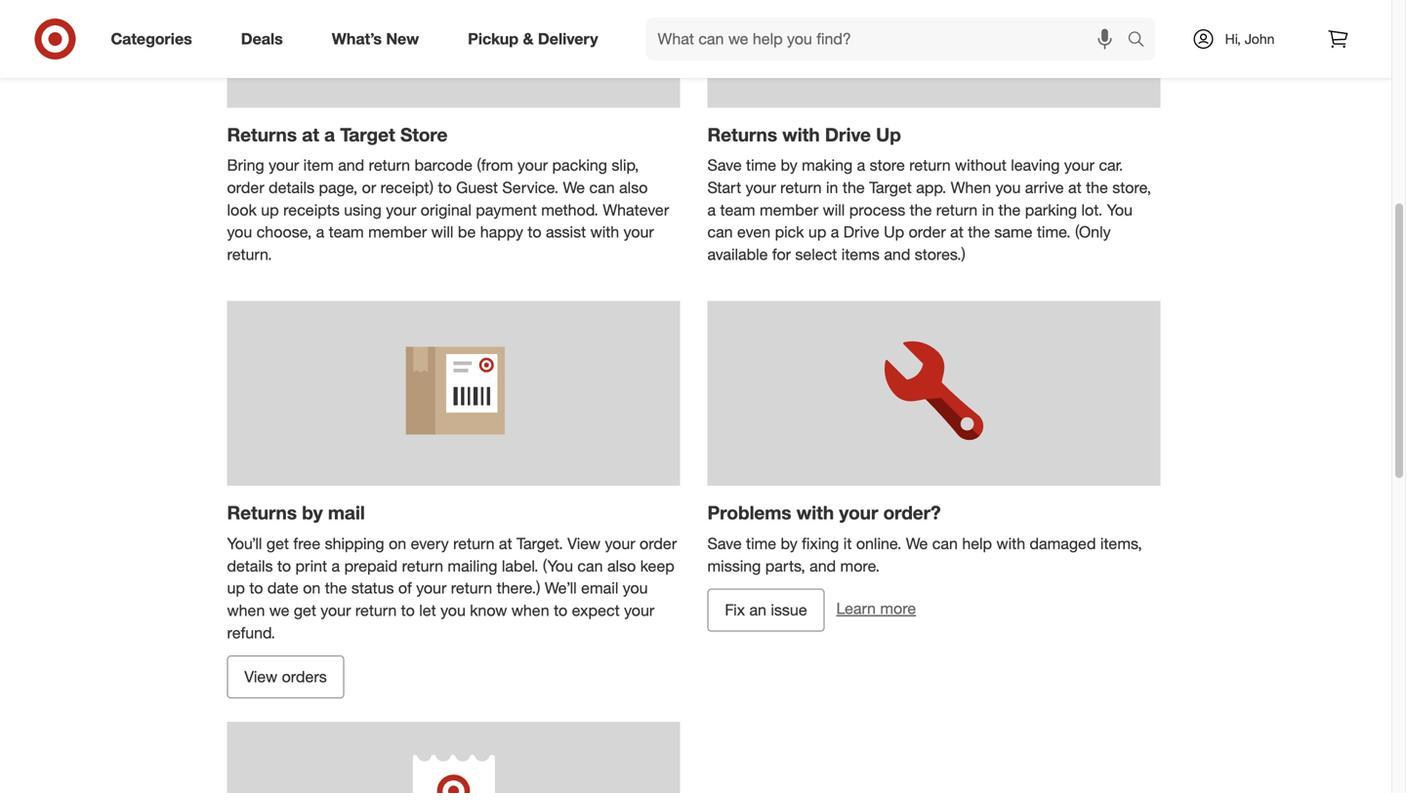 Task type: vqa. For each thing, say whether or not it's contained in the screenshot.
the middle online
no



Task type: locate. For each thing, give the bounding box(es) containing it.
a
[[324, 123, 335, 146], [857, 156, 865, 175], [708, 200, 716, 219], [316, 223, 324, 242], [831, 223, 839, 242], [332, 557, 340, 576]]

save time by making a store return without leaving your car. start your return in the target app. when you arrive at the store, a team member will process the return in the parking lot. you can even pick up a drive up order at the same time. (only available for select items and stores.)
[[708, 156, 1151, 264]]

return down when
[[936, 200, 978, 219]]

your down "receipt)"
[[386, 200, 416, 219]]

on
[[389, 535, 406, 554], [303, 579, 321, 598]]

up up select
[[809, 223, 826, 242]]

will down original
[[431, 223, 454, 242]]

by inside the save time by making a store return without leaving your car. start your return in the target app. when you arrive at the store, a team member will process the return in the parking lot. you can even pick up a drive up order at the same time. (only available for select items and stores.)
[[781, 156, 798, 175]]

0 vertical spatial order
[[227, 178, 264, 197]]

a up item
[[324, 123, 335, 146]]

0 vertical spatial time
[[746, 156, 776, 175]]

problems
[[708, 502, 792, 525]]

the down app.
[[910, 200, 932, 219]]

1 horizontal spatial team
[[720, 200, 755, 219]]

also up whatever
[[619, 178, 648, 197]]

1 horizontal spatial in
[[982, 200, 994, 219]]

0 horizontal spatial on
[[303, 579, 321, 598]]

2 time from the top
[[746, 535, 776, 554]]

fix
[[725, 601, 745, 620]]

it
[[844, 535, 852, 554]]

more.
[[840, 557, 880, 576]]

deals
[[241, 29, 283, 48]]

to left let
[[401, 602, 415, 621]]

mail
[[328, 502, 365, 525]]

by inside save time by fixing it online. we can help with damaged items, missing parts, and more.
[[781, 535, 798, 554]]

team inside bring your item and return barcode (from your packing slip, order details page, or receipt) to guest service. we can also look up receipts using your original payment method. whatever you choose, a team member will be happy to assist with your return.
[[329, 223, 364, 242]]

fix an issue
[[725, 601, 807, 620]]

target
[[340, 123, 395, 146], [869, 178, 912, 197]]

you
[[996, 178, 1021, 197], [227, 223, 252, 242], [623, 579, 648, 598], [441, 602, 466, 621]]

view left orders on the left bottom of the page
[[244, 668, 277, 687]]

1 vertical spatial team
[[329, 223, 364, 242]]

up
[[261, 200, 279, 219], [809, 223, 826, 242], [227, 579, 245, 598]]

1 vertical spatial details
[[227, 557, 273, 576]]

0 vertical spatial will
[[823, 200, 845, 219]]

when up refund.
[[227, 602, 265, 621]]

details down you'll
[[227, 557, 273, 576]]

0 horizontal spatial member
[[368, 223, 427, 242]]

the up the lot.
[[1086, 178, 1108, 197]]

0 vertical spatial in
[[826, 178, 838, 197]]

1 horizontal spatial get
[[294, 602, 316, 621]]

save for problems with your order?
[[708, 535, 742, 554]]

can inside the save time by making a store return without leaving your car. start your return in the target app. when you arrive at the store, a team member will process the return in the parking lot. you can even pick up a drive up order at the same time. (only available for select items and stores.)
[[708, 223, 733, 242]]

target up "or"
[[340, 123, 395, 146]]

can up available
[[708, 223, 733, 242]]

team down start
[[720, 200, 755, 219]]

0 vertical spatial team
[[720, 200, 755, 219]]

to
[[438, 178, 452, 197], [528, 223, 542, 242], [277, 557, 291, 576], [249, 579, 263, 598], [401, 602, 415, 621], [554, 602, 568, 621]]

1 vertical spatial order
[[909, 223, 946, 242]]

your left item
[[269, 156, 299, 175]]

in down making
[[826, 178, 838, 197]]

learn
[[836, 600, 876, 619]]

2 vertical spatial order
[[640, 535, 677, 554]]

0 horizontal spatial will
[[431, 223, 454, 242]]

0 vertical spatial we
[[563, 178, 585, 197]]

time down returns with drive up
[[746, 156, 776, 175]]

returns up you'll
[[227, 502, 297, 525]]

1 horizontal spatial member
[[760, 200, 818, 219]]

up down you'll
[[227, 579, 245, 598]]

original
[[421, 200, 472, 219]]

order up stores.)
[[909, 223, 946, 242]]

a up select
[[831, 223, 839, 242]]

drive up making
[[825, 123, 871, 146]]

fixing
[[802, 535, 839, 554]]

will left process
[[823, 200, 845, 219]]

in down when
[[982, 200, 994, 219]]

can down packing
[[589, 178, 615, 197]]

1 vertical spatial up
[[884, 223, 904, 242]]

can up email
[[578, 557, 603, 576]]

up
[[876, 123, 901, 146], [884, 223, 904, 242]]

1 horizontal spatial up
[[261, 200, 279, 219]]

can left help
[[932, 535, 958, 554]]

1 vertical spatial by
[[302, 502, 323, 525]]

details up receipts
[[269, 178, 315, 197]]

0 horizontal spatial team
[[329, 223, 364, 242]]

order
[[227, 178, 264, 197], [909, 223, 946, 242], [640, 535, 677, 554]]

when
[[951, 178, 991, 197]]

save up start
[[708, 156, 742, 175]]

expect
[[572, 602, 620, 621]]

of
[[398, 579, 412, 598]]

at up label.
[[499, 535, 512, 554]]

at
[[302, 123, 319, 146], [1068, 178, 1082, 197], [950, 223, 964, 242], [499, 535, 512, 554]]

1 time from the top
[[746, 156, 776, 175]]

also inside bring your item and return barcode (from your packing slip, order details page, or receipt) to guest service. we can also look up receipts using your original payment method. whatever you choose, a team member will be happy to assist with your return.
[[619, 178, 648, 197]]

2 horizontal spatial up
[[809, 223, 826, 242]]

0 horizontal spatial when
[[227, 602, 265, 621]]

1 vertical spatial time
[[746, 535, 776, 554]]

can inside save time by fixing it online. we can help with damaged items, missing parts, and more.
[[932, 535, 958, 554]]

also up email
[[607, 557, 636, 576]]

a right print
[[332, 557, 340, 576]]

0 vertical spatial on
[[389, 535, 406, 554]]

what's new link
[[315, 18, 444, 61]]

0 vertical spatial member
[[760, 200, 818, 219]]

1 vertical spatial and
[[884, 245, 910, 264]]

refund.
[[227, 624, 275, 643]]

member down using on the top
[[368, 223, 427, 242]]

deals link
[[224, 18, 307, 61]]

order down bring
[[227, 178, 264, 197]]

1 vertical spatial in
[[982, 200, 994, 219]]

drive up items
[[844, 223, 880, 242]]

on down print
[[303, 579, 321, 598]]

0 vertical spatial by
[[781, 156, 798, 175]]

return up mailing
[[453, 535, 495, 554]]

with right help
[[997, 535, 1025, 554]]

you'll get free shipping on every return at target. view your order details to print a prepaid return mailing label. (you can also keep up to date on the status of your return there.) we'll email you when we get your return to let you know when to expect your refund.
[[227, 535, 677, 643]]

receipt)
[[381, 178, 434, 197]]

1 vertical spatial up
[[809, 223, 826, 242]]

to left 'assist'
[[528, 223, 542, 242]]

slip,
[[612, 156, 639, 175]]

1 horizontal spatial view
[[568, 535, 601, 554]]

by for problems
[[781, 535, 798, 554]]

drive
[[825, 123, 871, 146], [844, 223, 880, 242]]

up up store
[[876, 123, 901, 146]]

on left every
[[389, 535, 406, 554]]

1 horizontal spatial on
[[389, 535, 406, 554]]

you down look
[[227, 223, 252, 242]]

a down receipts
[[316, 223, 324, 242]]

time inside save time by fixing it online. we can help with damaged items, missing parts, and more.
[[746, 535, 776, 554]]

team
[[720, 200, 755, 219], [329, 223, 364, 242]]

save inside the save time by making a store return without leaving your car. start your return in the target app. when you arrive at the store, a team member will process the return in the parking lot. you can even pick up a drive up order at the same time. (only available for select items and stores.)
[[708, 156, 742, 175]]

0 vertical spatial details
[[269, 178, 315, 197]]

2 vertical spatial by
[[781, 535, 798, 554]]

we'll
[[545, 579, 577, 598]]

process
[[849, 200, 905, 219]]

1 vertical spatial will
[[431, 223, 454, 242]]

0 horizontal spatial we
[[563, 178, 585, 197]]

0 horizontal spatial up
[[227, 579, 245, 598]]

view inside you'll get free shipping on every return at target. view your order details to print a prepaid return mailing label. (you can also keep up to date on the status of your return there.) we'll email you when we get your return to let you know when to expect your refund.
[[568, 535, 601, 554]]

a inside bring your item and return barcode (from your packing slip, order details page, or receipt) to guest service. we can also look up receipts using your original payment method. whatever you choose, a team member will be happy to assist with your return.
[[316, 223, 324, 242]]

up up choose,
[[261, 200, 279, 219]]

1 when from the left
[[227, 602, 265, 621]]

0 vertical spatial view
[[568, 535, 601, 554]]

and up page,
[[338, 156, 364, 175]]

2 save from the top
[[708, 535, 742, 554]]

up inside you'll get free shipping on every return at target. view your order details to print a prepaid return mailing label. (you can also keep up to date on the status of your return there.) we'll email you when we get your return to let you know when to expect your refund.
[[227, 579, 245, 598]]

we down order?
[[906, 535, 928, 554]]

1 vertical spatial also
[[607, 557, 636, 576]]

2 horizontal spatial order
[[909, 223, 946, 242]]

your
[[269, 156, 299, 175], [518, 156, 548, 175], [1064, 156, 1095, 175], [746, 178, 776, 197], [386, 200, 416, 219], [624, 223, 654, 242], [839, 502, 878, 525], [605, 535, 635, 554], [416, 579, 447, 598], [321, 602, 351, 621], [624, 602, 655, 621]]

and down 'fixing'
[[810, 557, 836, 576]]

a down start
[[708, 200, 716, 219]]

1 horizontal spatial we
[[906, 535, 928, 554]]

and right items
[[884, 245, 910, 264]]

keep
[[640, 557, 675, 576]]

returns up start
[[708, 123, 777, 146]]

will inside the save time by making a store return without leaving your car. start your return in the target app. when you arrive at the store, a team member will process the return in the parking lot. you can even pick up a drive up order at the same time. (only available for select items and stores.)
[[823, 200, 845, 219]]

can
[[589, 178, 615, 197], [708, 223, 733, 242], [932, 535, 958, 554], [578, 557, 603, 576]]

1 horizontal spatial order
[[640, 535, 677, 554]]

1 vertical spatial on
[[303, 579, 321, 598]]

1 vertical spatial we
[[906, 535, 928, 554]]

your left car.
[[1064, 156, 1095, 175]]

0 vertical spatial also
[[619, 178, 648, 197]]

with
[[783, 123, 820, 146], [590, 223, 619, 242], [797, 502, 834, 525], [997, 535, 1025, 554]]

0 horizontal spatial and
[[338, 156, 364, 175]]

1 vertical spatial get
[[294, 602, 316, 621]]

1 horizontal spatial target
[[869, 178, 912, 197]]

without
[[955, 156, 1007, 175]]

with down whatever
[[590, 223, 619, 242]]

team down using on the top
[[329, 223, 364, 242]]

return.
[[227, 245, 272, 264]]

0 vertical spatial up
[[261, 200, 279, 219]]

get right "we"
[[294, 602, 316, 621]]

pickup & delivery link
[[451, 18, 623, 61]]

your up service. at the left of the page
[[518, 156, 548, 175]]

your right start
[[746, 178, 776, 197]]

arrive
[[1025, 178, 1064, 197]]

you inside bring your item and return barcode (from your packing slip, order details page, or receipt) to guest service. we can also look up receipts using your original payment method. whatever you choose, a team member will be happy to assist with your return.
[[227, 223, 252, 242]]

drive inside the save time by making a store return without leaving your car. start your return in the target app. when you arrive at the store, a team member will process the return in the parking lot. you can even pick up a drive up order at the same time. (only available for select items and stores.)
[[844, 223, 880, 242]]

by up 'free'
[[302, 502, 323, 525]]

1 vertical spatial drive
[[844, 223, 880, 242]]

2 when from the left
[[511, 602, 549, 621]]

you down "leaving"
[[996, 178, 1021, 197]]

0 horizontal spatial order
[[227, 178, 264, 197]]

1 horizontal spatial and
[[810, 557, 836, 576]]

member up pick
[[760, 200, 818, 219]]

will
[[823, 200, 845, 219], [431, 223, 454, 242]]

1 vertical spatial member
[[368, 223, 427, 242]]

time up parts,
[[746, 535, 776, 554]]

by for returns
[[781, 156, 798, 175]]

returns for returns by mail
[[227, 502, 297, 525]]

2 horizontal spatial and
[[884, 245, 910, 264]]

delivery
[[538, 29, 598, 48]]

when down there.)
[[511, 602, 549, 621]]

&
[[523, 29, 534, 48]]

member inside bring your item and return barcode (from your packing slip, order details page, or receipt) to guest service. we can also look up receipts using your original payment method. whatever you choose, a team member will be happy to assist with your return.
[[368, 223, 427, 242]]

a inside you'll get free shipping on every return at target. view your order details to print a prepaid return mailing label. (you can also keep up to date on the status of your return there.) we'll email you when we get your return to let you know when to expect your refund.
[[332, 557, 340, 576]]

also inside you'll get free shipping on every return at target. view your order details to print a prepaid return mailing label. (you can also keep up to date on the status of your return there.) we'll email you when we get your return to let you know when to expect your refund.
[[607, 557, 636, 576]]

select
[[795, 245, 837, 264]]

new
[[386, 29, 419, 48]]

get
[[267, 535, 289, 554], [294, 602, 316, 621]]

return up "receipt)"
[[369, 156, 410, 175]]

(only
[[1075, 223, 1111, 242]]

save up 'missing'
[[708, 535, 742, 554]]

and
[[338, 156, 364, 175], [884, 245, 910, 264], [810, 557, 836, 576]]

get left 'free'
[[267, 535, 289, 554]]

by
[[781, 156, 798, 175], [302, 502, 323, 525], [781, 535, 798, 554]]

mailing
[[448, 557, 497, 576]]

can inside you'll get free shipping on every return at target. view your order details to print a prepaid return mailing label. (you can also keep up to date on the status of your return there.) we'll email you when we get your return to let you know when to expect your refund.
[[578, 557, 603, 576]]

1 horizontal spatial will
[[823, 200, 845, 219]]

save
[[708, 156, 742, 175], [708, 535, 742, 554]]

returns up bring
[[227, 123, 297, 146]]

learn more
[[836, 600, 916, 619]]

we inside save time by fixing it online. we can help with damaged items, missing parts, and more.
[[906, 535, 928, 554]]

returns with drive up
[[708, 123, 901, 146]]

up down process
[[884, 223, 904, 242]]

time for returns
[[746, 156, 776, 175]]

your up let
[[416, 579, 447, 598]]

the down print
[[325, 579, 347, 598]]

by down returns with drive up
[[781, 156, 798, 175]]

the up same
[[999, 200, 1021, 219]]

2 vertical spatial up
[[227, 579, 245, 598]]

issue
[[771, 601, 807, 620]]

1 vertical spatial target
[[869, 178, 912, 197]]

time inside the save time by making a store return without leaving your car. start your return in the target app. when you arrive at the store, a team member will process the return in the parking lot. you can even pick up a drive up order at the same time. (only available for select items and stores.)
[[746, 156, 776, 175]]

assist
[[546, 223, 586, 242]]

view up (you
[[568, 535, 601, 554]]

target down store
[[869, 178, 912, 197]]

save inside save time by fixing it online. we can help with damaged items, missing parts, and more.
[[708, 535, 742, 554]]

details
[[269, 178, 315, 197], [227, 557, 273, 576]]

0 vertical spatial get
[[267, 535, 289, 554]]

with inside save time by fixing it online. we can help with damaged items, missing parts, and more.
[[997, 535, 1025, 554]]

order inside you'll get free shipping on every return at target. view your order details to print a prepaid return mailing label. (you can also keep up to date on the status of your return there.) we'll email you when we get your return to let you know when to expect your refund.
[[640, 535, 677, 554]]

1 save from the top
[[708, 156, 742, 175]]

email
[[581, 579, 619, 598]]

2 vertical spatial and
[[810, 557, 836, 576]]

view orders
[[244, 668, 327, 687]]

What can we help you find? suggestions appear below search field
[[646, 18, 1132, 61]]

using
[[344, 200, 382, 219]]

1 horizontal spatial when
[[511, 602, 549, 621]]

0 horizontal spatial view
[[244, 668, 277, 687]]

we up method.
[[563, 178, 585, 197]]

at up stores.)
[[950, 223, 964, 242]]

stores.)
[[915, 245, 966, 264]]

by up parts,
[[781, 535, 798, 554]]

0 vertical spatial and
[[338, 156, 364, 175]]

0 vertical spatial save
[[708, 156, 742, 175]]

return down status
[[355, 602, 397, 621]]

1 vertical spatial save
[[708, 535, 742, 554]]

0 horizontal spatial target
[[340, 123, 395, 146]]

order up keep
[[640, 535, 677, 554]]

in
[[826, 178, 838, 197], [982, 200, 994, 219]]



Task type: describe. For each thing, give the bounding box(es) containing it.
orders
[[282, 668, 327, 687]]

car.
[[1099, 156, 1123, 175]]

leaving
[[1011, 156, 1060, 175]]

can inside bring your item and return barcode (from your packing slip, order details page, or receipt) to guest service. we can also look up receipts using your original payment method. whatever you choose, a team member will be happy to assist with your return.
[[589, 178, 615, 197]]

0 horizontal spatial get
[[267, 535, 289, 554]]

same
[[995, 223, 1033, 242]]

lot.
[[1082, 200, 1103, 219]]

items,
[[1101, 535, 1142, 554]]

with up making
[[783, 123, 820, 146]]

returns by mail
[[227, 502, 365, 525]]

an
[[749, 601, 767, 620]]

return up app.
[[909, 156, 951, 175]]

store
[[400, 123, 448, 146]]

order inside the save time by making a store return without leaving your car. start your return in the target app. when you arrive at the store, a team member will process the return in the parking lot. you can even pick up a drive up order at the same time. (only available for select items and stores.)
[[909, 223, 946, 242]]

payment
[[476, 200, 537, 219]]

date
[[268, 579, 299, 598]]

items
[[842, 245, 880, 264]]

prepaid
[[344, 557, 398, 576]]

hi,
[[1225, 30, 1241, 47]]

order?
[[883, 502, 941, 525]]

details inside bring your item and return barcode (from your packing slip, order details page, or receipt) to guest service. we can also look up receipts using your original payment method. whatever you choose, a team member will be happy to assist with your return.
[[269, 178, 315, 197]]

your up email
[[605, 535, 635, 554]]

the up process
[[843, 178, 865, 197]]

to left date
[[249, 579, 263, 598]]

every
[[411, 535, 449, 554]]

the inside you'll get free shipping on every return at target. view your order details to print a prepaid return mailing label. (you can also keep up to date on the status of your return there.) we'll email you when we get your return to let you know when to expect your refund.
[[325, 579, 347, 598]]

what's new
[[332, 29, 419, 48]]

view orders link
[[227, 656, 344, 699]]

to up original
[[438, 178, 452, 197]]

parking
[[1025, 200, 1077, 219]]

pickup & delivery
[[468, 29, 598, 48]]

you right let
[[441, 602, 466, 621]]

whatever
[[603, 200, 669, 219]]

return down making
[[780, 178, 822, 197]]

the left same
[[968, 223, 990, 242]]

return inside bring your item and return barcode (from your packing slip, order details page, or receipt) to guest service. we can also look up receipts using your original payment method. whatever you choose, a team member will be happy to assist with your return.
[[369, 156, 410, 175]]

return down mailing
[[451, 579, 492, 598]]

be
[[458, 223, 476, 242]]

0 vertical spatial target
[[340, 123, 395, 146]]

save time by fixing it online. we can help with damaged items, missing parts, and more.
[[708, 535, 1142, 576]]

look
[[227, 200, 257, 219]]

up inside bring your item and return barcode (from your packing slip, order details page, or receipt) to guest service. we can also look up receipts using your original payment method. whatever you choose, a team member will be happy to assist with your return.
[[261, 200, 279, 219]]

shipping
[[325, 535, 384, 554]]

(from
[[477, 156, 513, 175]]

returns for returns with drive up
[[708, 123, 777, 146]]

service.
[[502, 178, 559, 197]]

search button
[[1119, 18, 1166, 64]]

your down print
[[321, 602, 351, 621]]

choose,
[[257, 223, 312, 242]]

will inside bring your item and return barcode (from your packing slip, order details page, or receipt) to guest service. we can also look up receipts using your original payment method. whatever you choose, a team member will be happy to assist with your return.
[[431, 223, 454, 242]]

up inside the save time by making a store return without leaving your car. start your return in the target app. when you arrive at the store, a team member will process the return in the parking lot. you can even pick up a drive up order at the same time. (only available for select items and stores.)
[[809, 223, 826, 242]]

even
[[737, 223, 771, 242]]

what's
[[332, 29, 382, 48]]

packing
[[552, 156, 607, 175]]

free
[[293, 535, 320, 554]]

label.
[[502, 557, 539, 576]]

and inside bring your item and return barcode (from your packing slip, order details page, or receipt) to guest service. we can also look up receipts using your original payment method. whatever you choose, a team member will be happy to assist with your return.
[[338, 156, 364, 175]]

returns for returns at a target store
[[227, 123, 297, 146]]

order inside bring your item and return barcode (from your packing slip, order details page, or receipt) to guest service. we can also look up receipts using your original payment method. whatever you choose, a team member will be happy to assist with your return.
[[227, 178, 264, 197]]

available
[[708, 245, 768, 264]]

your down whatever
[[624, 223, 654, 242]]

start
[[708, 178, 741, 197]]

and inside the save time by making a store return without leaving your car. start your return in the target app. when you arrive at the store, a team member will process the return in the parking lot. you can even pick up a drive up order at the same time. (only available for select items and stores.)
[[884, 245, 910, 264]]

target inside the save time by making a store return without leaving your car. start your return in the target app. when you arrive at the store, a team member will process the return in the parking lot. you can even pick up a drive up order at the same time. (only available for select items and stores.)
[[869, 178, 912, 197]]

(you
[[543, 557, 573, 576]]

parts,
[[765, 557, 805, 576]]

0 vertical spatial up
[[876, 123, 901, 146]]

to up date
[[277, 557, 291, 576]]

receipts
[[283, 200, 340, 219]]

categories
[[111, 29, 192, 48]]

search
[[1119, 31, 1166, 50]]

0 horizontal spatial in
[[826, 178, 838, 197]]

at up the lot.
[[1068, 178, 1082, 197]]

know
[[470, 602, 507, 621]]

pick
[[775, 223, 804, 242]]

you'll
[[227, 535, 262, 554]]

you down keep
[[623, 579, 648, 598]]

more
[[880, 600, 916, 619]]

item
[[303, 156, 334, 175]]

details inside you'll get free shipping on every return at target. view your order details to print a prepaid return mailing label. (you can also keep up to date on the status of your return there.) we'll email you when we get your return to let you know when to expect your refund.
[[227, 557, 273, 576]]

with up 'fixing'
[[797, 502, 834, 525]]

with inside bring your item and return barcode (from your packing slip, order details page, or receipt) to guest service. we can also look up receipts using your original payment method. whatever you choose, a team member will be happy to assist with your return.
[[590, 223, 619, 242]]

store,
[[1113, 178, 1151, 197]]

we inside bring your item and return barcode (from your packing slip, order details page, or receipt) to guest service. we can also look up receipts using your original payment method. whatever you choose, a team member will be happy to assist with your return.
[[563, 178, 585, 197]]

a left store
[[857, 156, 865, 175]]

happy
[[480, 223, 523, 242]]

you
[[1107, 200, 1133, 219]]

missing
[[708, 557, 761, 576]]

at inside you'll get free shipping on every return at target. view your order details to print a prepaid return mailing label. (you can also keep up to date on the status of your return there.) we'll email you when we get your return to let you know when to expect your refund.
[[499, 535, 512, 554]]

there.)
[[497, 579, 540, 598]]

print
[[295, 557, 327, 576]]

damaged
[[1030, 535, 1096, 554]]

john
[[1245, 30, 1275, 47]]

time for problems
[[746, 535, 776, 554]]

help
[[962, 535, 992, 554]]

hi, john
[[1225, 30, 1275, 47]]

you inside the save time by making a store return without leaving your car. start your return in the target app. when you arrive at the store, a team member will process the return in the parking lot. you can even pick up a drive up order at the same time. (only available for select items and stores.)
[[996, 178, 1021, 197]]

fix an issue link
[[708, 589, 825, 632]]

status
[[351, 579, 394, 598]]

store
[[870, 156, 905, 175]]

your right expect
[[624, 602, 655, 621]]

or
[[362, 178, 376, 197]]

and inside save time by fixing it online. we can help with damaged items, missing parts, and more.
[[810, 557, 836, 576]]

your up it
[[839, 502, 878, 525]]

let
[[419, 602, 436, 621]]

1 vertical spatial view
[[244, 668, 277, 687]]

method.
[[541, 200, 599, 219]]

0 vertical spatial drive
[[825, 123, 871, 146]]

pickup
[[468, 29, 519, 48]]

guest
[[456, 178, 498, 197]]

member inside the save time by making a store return without leaving your car. start your return in the target app. when you arrive at the store, a team member will process the return in the parking lot. you can even pick up a drive up order at the same time. (only available for select items and stores.)
[[760, 200, 818, 219]]

to down we'll
[[554, 602, 568, 621]]

returns at a target store
[[227, 123, 448, 146]]

bring
[[227, 156, 264, 175]]

app.
[[916, 178, 946, 197]]

page,
[[319, 178, 358, 197]]

bring your item and return barcode (from your packing slip, order details page, or receipt) to guest service. we can also look up receipts using your original payment method. whatever you choose, a team member will be happy to assist with your return.
[[227, 156, 669, 264]]

we
[[269, 602, 289, 621]]

barcode
[[415, 156, 473, 175]]

return down every
[[402, 557, 443, 576]]

up inside the save time by making a store return without leaving your car. start your return in the target app. when you arrive at the store, a team member will process the return in the parking lot. you can even pick up a drive up order at the same time. (only available for select items and stores.)
[[884, 223, 904, 242]]

team inside the save time by making a store return without leaving your car. start your return in the target app. when you arrive at the store, a team member will process the return in the parking lot. you can even pick up a drive up order at the same time. (only available for select items and stores.)
[[720, 200, 755, 219]]

online.
[[856, 535, 902, 554]]

for
[[772, 245, 791, 264]]

categories link
[[94, 18, 217, 61]]

at up item
[[302, 123, 319, 146]]

making
[[802, 156, 853, 175]]

target.
[[517, 535, 563, 554]]

save for returns with drive up
[[708, 156, 742, 175]]



